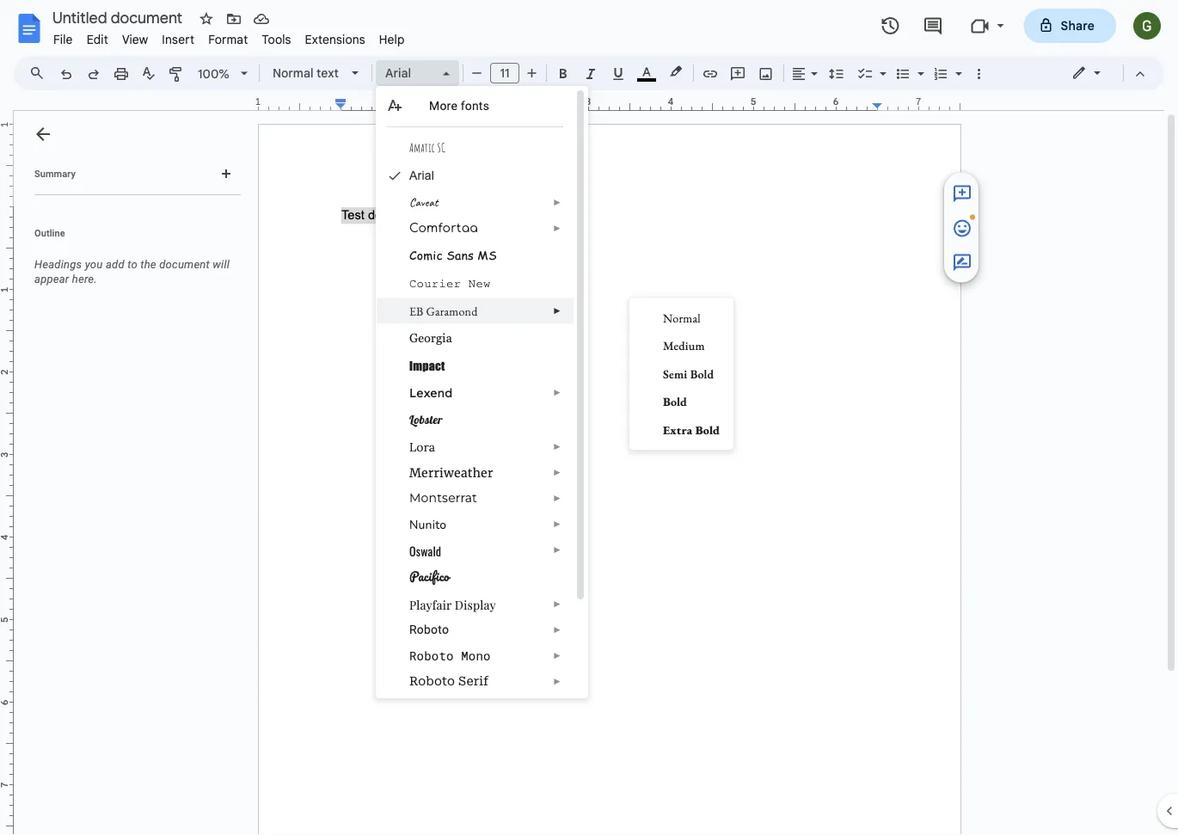 Task type: describe. For each thing, give the bounding box(es) containing it.
main toolbar
[[51, 0, 993, 489]]

here.
[[72, 273, 97, 286]]

ms
[[478, 247, 497, 263]]

pacifico menu
[[376, 86, 589, 805]]

share button
[[1024, 9, 1117, 43]]

► for roboto mono
[[553, 651, 562, 661]]

arial option
[[385, 61, 433, 85]]

lobster
[[410, 412, 443, 427]]

edit
[[87, 32, 108, 47]]

line & paragraph spacing image
[[827, 61, 847, 85]]

appear
[[34, 273, 69, 286]]

Star checkbox
[[194, 7, 219, 31]]

edit menu item
[[80, 29, 115, 49]]

new
[[469, 278, 491, 291]]

extra
[[663, 422, 693, 438]]

playfair
[[410, 597, 452, 613]]

text
[[317, 65, 339, 80]]

extensions menu item
[[298, 29, 372, 49]]

eb garamond
[[410, 303, 478, 319]]

Font size text field
[[491, 63, 519, 83]]

courier
[[410, 278, 461, 291]]

► for playfair display
[[553, 599, 562, 609]]

semi
[[663, 366, 688, 382]]

eb
[[410, 303, 424, 319]]

comic sans ms
[[410, 247, 497, 263]]

outline heading
[[14, 226, 248, 250]]

roboto for roboto serif
[[410, 674, 455, 688]]

document
[[159, 258, 210, 271]]

tools menu item
[[255, 29, 298, 49]]

more
[[429, 99, 458, 113]]

to
[[127, 258, 138, 271]]

amatic sc
[[410, 140, 446, 155]]

mono
[[461, 648, 491, 664]]

3 ► from the top
[[553, 306, 562, 316]]

align & indent image
[[790, 61, 810, 85]]

Zoom text field
[[194, 62, 235, 86]]

► for caveat
[[553, 197, 562, 207]]

extensions
[[305, 32, 365, 47]]

arial inside option
[[385, 65, 411, 80]]

extra bold
[[663, 422, 720, 438]]

1
[[255, 96, 261, 108]]

pacifico
[[410, 566, 450, 587]]

the
[[140, 258, 156, 271]]

display
[[455, 597, 496, 613]]

menu bar banner
[[0, 0, 1179, 836]]

comfortaa
[[410, 221, 478, 235]]

bold for semi bold
[[691, 366, 714, 382]]

view menu item
[[115, 29, 155, 49]]

Zoom field
[[191, 61, 256, 87]]

left margin image
[[259, 97, 346, 110]]

sc
[[438, 140, 446, 155]]

amatic
[[410, 140, 435, 155]]

document outline element
[[14, 111, 248, 836]]

normal for normal
[[663, 310, 701, 326]]

menu containing normal
[[630, 298, 734, 450]]

add comment image
[[953, 184, 973, 204]]

merriweather
[[410, 465, 494, 481]]

garamond
[[426, 303, 478, 319]]

montserrat
[[410, 491, 478, 506]]

menu bar inside menu bar banner
[[46, 22, 412, 51]]

right margin image
[[873, 97, 960, 110]]

► for roboto serif
[[553, 677, 562, 687]]

checklist menu image
[[876, 62, 887, 68]]

► for montserrat
[[553, 493, 562, 503]]

sans
[[447, 247, 474, 263]]

lora
[[410, 439, 436, 455]]

► for roboto
[[553, 625, 562, 635]]

roboto serif
[[410, 674, 489, 688]]



Task type: vqa. For each thing, say whether or not it's contained in the screenshot.
Builder
no



Task type: locate. For each thing, give the bounding box(es) containing it.
7 ► from the top
[[553, 493, 562, 503]]

1 horizontal spatial normal
[[663, 310, 701, 326]]

bold
[[691, 366, 714, 382], [663, 394, 687, 410], [696, 422, 720, 438]]

► for comfortaa
[[553, 223, 562, 233]]

nunito
[[410, 517, 447, 533]]

medium
[[663, 338, 705, 354]]

help menu item
[[372, 29, 412, 49]]

fonts
[[461, 99, 490, 113]]

menu
[[630, 298, 734, 450]]

arial inside pacifico menu
[[410, 169, 435, 182]]

2 vertical spatial roboto
[[410, 674, 455, 688]]

arial down help menu item
[[385, 65, 411, 80]]

georgia
[[410, 331, 453, 345]]

serif
[[459, 674, 489, 688]]

1 vertical spatial bold
[[663, 394, 687, 410]]

► for merriweather
[[553, 468, 562, 478]]

5 ► from the top
[[553, 442, 562, 452]]

bold right the semi
[[691, 366, 714, 382]]

2 vertical spatial bold
[[696, 422, 720, 438]]

1 ► from the top
[[553, 197, 562, 207]]

►
[[553, 197, 562, 207], [553, 223, 562, 233], [553, 306, 562, 316], [553, 388, 562, 398], [553, 442, 562, 452], [553, 468, 562, 478], [553, 493, 562, 503], [553, 519, 562, 529], [553, 545, 562, 555], [553, 599, 562, 609], [553, 625, 562, 635], [553, 651, 562, 661], [553, 677, 562, 687]]

more fonts
[[429, 99, 490, 113]]

pacifico application
[[0, 0, 1179, 836]]

arial
[[385, 65, 411, 80], [410, 169, 435, 182]]

Font size field
[[490, 63, 527, 84]]

impact
[[410, 358, 445, 373]]

menu bar
[[46, 22, 412, 51]]

share
[[1061, 18, 1095, 33]]

mode and view toolbar
[[1059, 56, 1155, 90]]

bold down the semi
[[663, 394, 687, 410]]

0 vertical spatial roboto
[[410, 623, 449, 637]]

help
[[379, 32, 405, 47]]

file
[[53, 32, 73, 47]]

add
[[106, 258, 125, 271]]

1 roboto from the top
[[410, 623, 449, 637]]

normal inside option
[[273, 65, 314, 80]]

will
[[213, 258, 230, 271]]

► for lora
[[553, 442, 562, 452]]

10 ► from the top
[[553, 599, 562, 609]]

normal up left margin image
[[273, 65, 314, 80]]

top margin image
[[0, 125, 13, 212]]

1 vertical spatial roboto
[[410, 648, 454, 664]]

playfair display
[[410, 597, 496, 613]]

roboto
[[410, 623, 449, 637], [410, 648, 454, 664], [410, 674, 455, 688]]

0 vertical spatial bold
[[691, 366, 714, 382]]

11 ► from the top
[[553, 625, 562, 635]]

2 ► from the top
[[553, 223, 562, 233]]

summary
[[34, 168, 76, 179]]

format menu item
[[201, 29, 255, 49]]

12 ► from the top
[[553, 651, 562, 661]]

8 ► from the top
[[553, 519, 562, 529]]

3 roboto from the top
[[410, 674, 455, 688]]

outline
[[34, 228, 65, 238]]

0 vertical spatial arial
[[385, 65, 411, 80]]

roboto up the roboto serif
[[410, 648, 454, 664]]

semi bold
[[663, 366, 714, 382]]

roboto down playfair
[[410, 623, 449, 637]]

► for oswald
[[553, 545, 562, 555]]

0 vertical spatial normal
[[273, 65, 314, 80]]

bold right extra on the right bottom
[[696, 422, 720, 438]]

caveat
[[410, 195, 438, 210]]

insert image image
[[757, 61, 777, 85]]

comic
[[410, 247, 443, 263]]

arial up caveat
[[410, 169, 435, 182]]

normal text
[[273, 65, 339, 80]]

0 horizontal spatial normal
[[273, 65, 314, 80]]

6 ► from the top
[[553, 468, 562, 478]]

13 ► from the top
[[553, 677, 562, 687]]

roboto for roboto mono
[[410, 648, 454, 664]]

oswald
[[410, 543, 442, 560]]

normal up medium
[[663, 310, 701, 326]]

► for lexend
[[553, 388, 562, 398]]

summary heading
[[34, 167, 76, 181]]

view
[[122, 32, 148, 47]]

courier new
[[410, 278, 491, 291]]

roboto mono
[[410, 648, 491, 664]]

headings
[[34, 258, 82, 271]]

2 roboto from the top
[[410, 648, 454, 664]]

1 vertical spatial arial
[[410, 169, 435, 182]]

menu bar containing file
[[46, 22, 412, 51]]

text color image
[[638, 61, 657, 82]]

you
[[85, 258, 103, 271]]

checkbox item
[[377, 695, 574, 721]]

suggest edits image
[[953, 252, 973, 273]]

checkbox item inside pacifico menu
[[377, 695, 574, 721]]

headings you add to the document will appear here.
[[34, 258, 230, 286]]

add emoji reaction image
[[953, 218, 973, 239]]

format
[[208, 32, 248, 47]]

roboto down roboto mono
[[410, 674, 455, 688]]

lexend
[[410, 385, 453, 401]]

Rename text field
[[46, 7, 193, 28]]

bold for extra bold
[[696, 422, 720, 438]]

Menus field
[[22, 61, 59, 85]]

insert menu item
[[155, 29, 201, 49]]

highlight color image
[[667, 61, 686, 82]]

insert
[[162, 32, 195, 47]]

file menu item
[[46, 29, 80, 49]]

normal
[[273, 65, 314, 80], [663, 310, 701, 326]]

1 vertical spatial normal
[[663, 310, 701, 326]]

styles list. normal text selected. option
[[273, 61, 342, 85]]

► for nunito
[[553, 519, 562, 529]]

4 ► from the top
[[553, 388, 562, 398]]

tools
[[262, 32, 291, 47]]

normal for normal text
[[273, 65, 314, 80]]

9 ► from the top
[[553, 545, 562, 555]]



